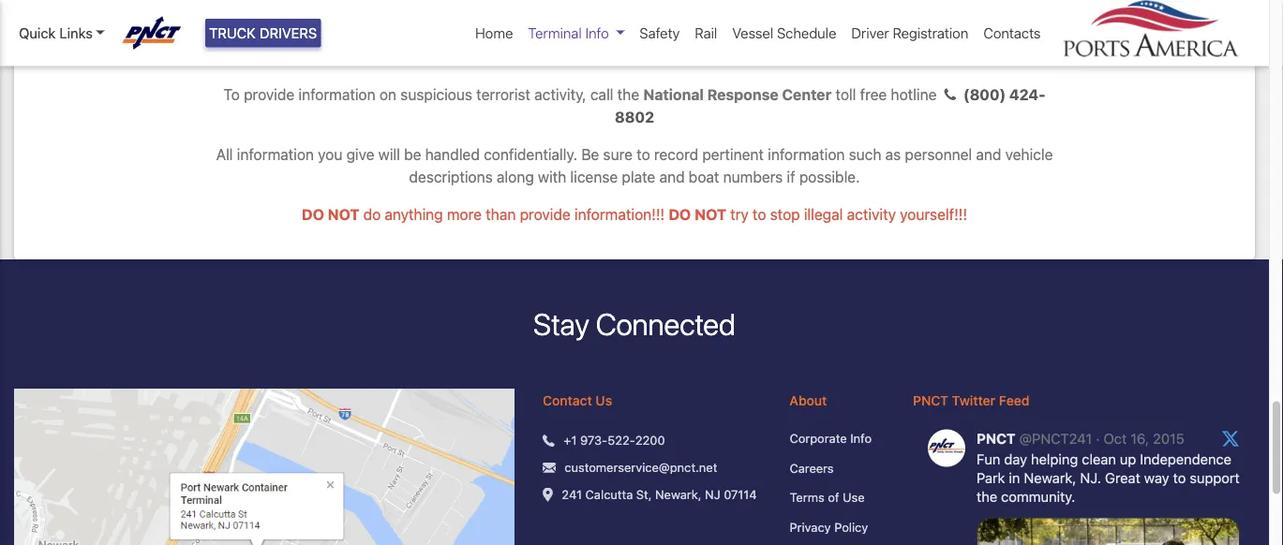 Task type: locate. For each thing, give the bounding box(es) containing it.
such
[[849, 146, 882, 163]]

7
[[100, 26, 108, 43]]

0 horizontal spatial to
[[637, 146, 650, 163]]

not left "try"
[[695, 206, 727, 223]]

if
[[787, 168, 796, 186]]

vessel schedule
[[733, 25, 837, 41]]

call
[[591, 86, 614, 103]]

to provide information on suspicious terrorist activity, call the national response center toll free hotline
[[224, 86, 937, 103]]

0 vertical spatial provide
[[244, 86, 295, 103]]

0 horizontal spatial info
[[586, 25, 609, 41]]

0 horizontal spatial all
[[123, 26, 140, 43]]

terrorist
[[476, 86, 531, 103]]

1 horizontal spatial to
[[753, 206, 766, 223]]

present
[[418, 26, 470, 43]]

terminal info link
[[521, 15, 632, 51]]

1 horizontal spatial all
[[216, 146, 233, 163]]

info up careers link
[[851, 432, 872, 446]]

center
[[782, 86, 832, 103]]

security
[[285, 26, 339, 43]]

national
[[643, 86, 704, 103]]

information
[[299, 86, 376, 103], [237, 146, 314, 163], [768, 146, 845, 163]]

1 vertical spatial info
[[851, 432, 872, 446]]

terminal
[[528, 25, 582, 41]]

info for corporate info
[[851, 432, 872, 446]]

than
[[486, 206, 516, 223]]

possible.
[[800, 168, 860, 186]]

all down to
[[216, 146, 233, 163]]

contacts
[[984, 25, 1041, 41]]

contact
[[543, 393, 592, 409]]

to up "plate"
[[637, 146, 650, 163]]

1 horizontal spatial stop
[[770, 206, 800, 223]]

0 vertical spatial all
[[123, 26, 140, 43]]

terms
[[790, 491, 825, 505]]

more
[[447, 206, 482, 223]]

stay connected
[[534, 306, 736, 342]]

quick links link
[[19, 22, 105, 44]]

0 horizontal spatial not
[[328, 206, 360, 223]]

all
[[123, 26, 140, 43], [216, 146, 233, 163]]

all information you give will be handled confidentially. be sure to record pertinent information such as personnel and vehicle descriptions along with license plate and boat numbers if possible.
[[216, 146, 1053, 186]]

must
[[196, 26, 230, 43]]

to right "try"
[[753, 206, 766, 223]]

anything
[[385, 206, 443, 223]]

1 vertical spatial to
[[753, 206, 766, 223]]

links
[[59, 25, 93, 41]]

and
[[389, 26, 414, 43], [515, 26, 541, 43], [976, 146, 1002, 163], [660, 168, 685, 186]]

to
[[637, 146, 650, 163], [753, 206, 766, 223]]

0 vertical spatial stop
[[234, 26, 264, 43]]

1 horizontal spatial do
[[669, 206, 691, 223]]

vessel schedule link
[[725, 15, 844, 51]]

safety link
[[632, 15, 688, 51]]

973-
[[580, 433, 608, 447]]

stop down if
[[770, 206, 800, 223]]

0 vertical spatial info
[[586, 25, 609, 41]]

at
[[268, 26, 281, 43]]

provide down with
[[520, 206, 571, 223]]

information left you
[[237, 146, 314, 163]]

connected
[[596, 306, 736, 342]]

along
[[497, 168, 534, 186]]

numbers
[[724, 168, 783, 186]]

1 horizontal spatial info
[[851, 432, 872, 446]]

(800) 424- 8802
[[615, 86, 1046, 126]]

1 vertical spatial stop
[[770, 206, 800, 223]]

visitors
[[144, 26, 192, 43]]

quick links
[[19, 25, 93, 41]]

to inside all information you give will be handled confidentially. be sure to record pertinent information such as personnel and vehicle descriptions along with license plate and boat numbers if possible.
[[637, 146, 650, 163]]

privacy policy
[[790, 521, 869, 535]]

1 horizontal spatial not
[[695, 206, 727, 223]]

provide right to
[[244, 86, 295, 103]]

1 vertical spatial provide
[[520, 206, 571, 223]]

do
[[363, 206, 381, 223]]

info right terminal at the left top of the page
[[586, 25, 609, 41]]

0 horizontal spatial stop
[[234, 26, 264, 43]]

not left do in the left of the page
[[328, 206, 360, 223]]

do left do in the left of the page
[[302, 206, 324, 223]]

points
[[343, 26, 385, 43]]

boat
[[689, 168, 720, 186]]

1 do from the left
[[302, 206, 324, 223]]

try
[[730, 206, 749, 223]]

handled
[[425, 146, 480, 163]]

all inside all information you give will be handled confidentially. be sure to record pertinent information such as personnel and vehicle descriptions along with license plate and boat numbers if possible.
[[216, 146, 233, 163]]

driver registration link
[[844, 15, 976, 51]]

on
[[380, 86, 397, 103]]

+1 973-522-2200
[[564, 433, 665, 447]]

terms of use
[[790, 491, 865, 505]]

2 not from the left
[[695, 206, 727, 223]]

sure
[[603, 146, 633, 163]]

activity
[[847, 206, 896, 223]]

provide
[[244, 86, 295, 103], [520, 206, 571, 223]]

info
[[586, 25, 609, 41], [851, 432, 872, 446]]

241
[[562, 488, 582, 502]]

toll
[[836, 86, 856, 103]]

registration
[[893, 25, 969, 41]]

stop
[[234, 26, 264, 43], [770, 206, 800, 223]]

all for all visitors must stop at security points and present twic and credentials.
[[123, 26, 140, 43]]

all right 7
[[123, 26, 140, 43]]

not
[[328, 206, 360, 223], [695, 206, 727, 223]]

+1 973-522-2200 link
[[564, 431, 665, 450]]

1 vertical spatial all
[[216, 146, 233, 163]]

stop left at
[[234, 26, 264, 43]]

do
[[302, 206, 324, 223], [669, 206, 691, 223]]

0 vertical spatial to
[[637, 146, 650, 163]]

pertinent
[[703, 146, 764, 163]]

0 horizontal spatial do
[[302, 206, 324, 223]]

do down the boat
[[669, 206, 691, 223]]



Task type: describe. For each thing, give the bounding box(es) containing it.
use
[[843, 491, 865, 505]]

st,
[[636, 488, 652, 502]]

home
[[475, 25, 513, 41]]

nj
[[705, 488, 721, 502]]

as
[[886, 146, 901, 163]]

be
[[404, 146, 421, 163]]

and left vehicle
[[976, 146, 1002, 163]]

522-
[[608, 433, 635, 447]]

all visitors must stop at security points and present twic and credentials.
[[123, 26, 624, 43]]

customerservice@pnct.net link
[[565, 459, 718, 477]]

corporate info
[[790, 432, 872, 446]]

contact us
[[543, 393, 612, 409]]

phone image
[[937, 87, 964, 102]]

free
[[860, 86, 887, 103]]

privacy
[[790, 521, 831, 535]]

8802
[[615, 108, 655, 126]]

about
[[790, 393, 827, 409]]

careers
[[790, 461, 834, 476]]

(800)
[[964, 86, 1006, 103]]

1 not from the left
[[328, 206, 360, 223]]

stay
[[534, 306, 590, 342]]

0 horizontal spatial provide
[[244, 86, 295, 103]]

calcutta
[[586, 488, 633, 502]]

quick
[[19, 25, 56, 41]]

vessel
[[733, 25, 774, 41]]

the
[[618, 86, 640, 103]]

pnct twitter feed
[[913, 393, 1030, 409]]

be
[[582, 146, 599, 163]]

+1
[[564, 433, 577, 447]]

and down record
[[660, 168, 685, 186]]

terms of use link
[[790, 489, 885, 507]]

yourself!!!
[[900, 206, 968, 223]]

of
[[828, 491, 840, 505]]

give
[[347, 146, 375, 163]]

credentials.
[[545, 26, 624, 43]]

record
[[654, 146, 699, 163]]

plate
[[622, 168, 656, 186]]

and right points
[[389, 26, 414, 43]]

and right home
[[515, 26, 541, 43]]

twic
[[474, 26, 512, 43]]

customerservice@pnct.net
[[565, 461, 718, 475]]

rail link
[[688, 15, 725, 51]]

safety
[[640, 25, 680, 41]]

hotline
[[891, 86, 937, 103]]

truck
[[209, 25, 256, 41]]

truck drivers
[[209, 25, 317, 41]]

information left on
[[299, 86, 376, 103]]

schedule
[[777, 25, 837, 41]]

confidentially.
[[484, 146, 578, 163]]

(800) 424- 8802 link
[[615, 86, 1046, 126]]

us
[[596, 393, 612, 409]]

feed
[[999, 393, 1030, 409]]

response
[[708, 86, 779, 103]]

descriptions
[[409, 168, 493, 186]]

personnel
[[905, 146, 972, 163]]

twitter
[[952, 393, 996, 409]]

corporate
[[790, 432, 847, 446]]

driver registration
[[852, 25, 969, 41]]

home link
[[468, 15, 521, 51]]

illegal
[[804, 206, 843, 223]]

with
[[538, 168, 567, 186]]

terminal info
[[528, 25, 609, 41]]

drivers
[[260, 25, 317, 41]]

suspicious
[[401, 86, 473, 103]]

424-
[[1010, 86, 1046, 103]]

driver
[[852, 25, 890, 41]]

policy
[[835, 521, 869, 535]]

all for all information you give will be handled confidentially. be sure to record pertinent information such as personnel and vehicle descriptions along with license plate and boat numbers if possible.
[[216, 146, 233, 163]]

truck drivers link
[[205, 19, 321, 47]]

will
[[379, 146, 400, 163]]

information!!!
[[575, 206, 665, 223]]

you
[[318, 146, 343, 163]]

careers link
[[790, 460, 885, 478]]

info for terminal info
[[586, 25, 609, 41]]

2 do from the left
[[669, 206, 691, 223]]

pnct
[[913, 393, 949, 409]]

241 calcutta st, newark, nj 07114 link
[[562, 486, 757, 504]]

newark,
[[655, 488, 702, 502]]

information up if
[[768, 146, 845, 163]]

vehicle
[[1006, 146, 1053, 163]]

1 horizontal spatial provide
[[520, 206, 571, 223]]



Task type: vqa. For each thing, say whether or not it's contained in the screenshot.
as
yes



